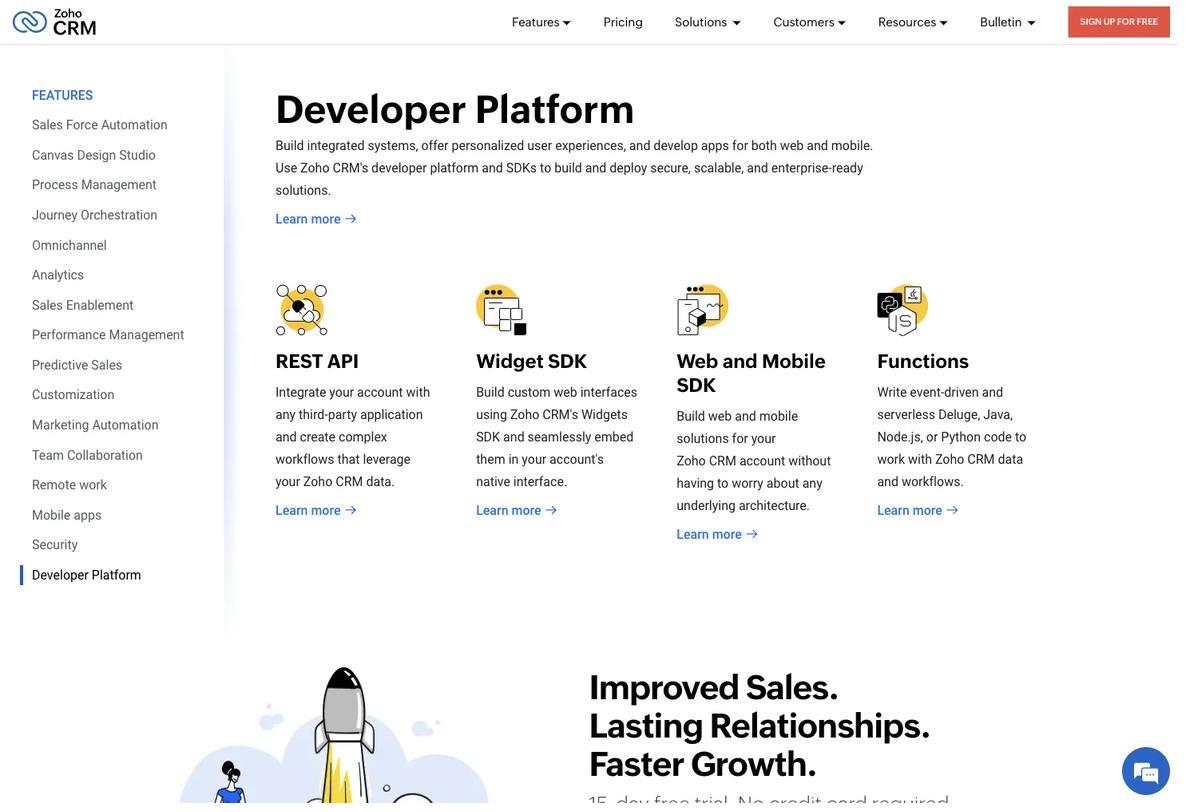 Task type: vqa. For each thing, say whether or not it's contained in the screenshot.
Automation to the bottom
yes



Task type: describe. For each thing, give the bounding box(es) containing it.
interface.
[[514, 475, 567, 490]]

sdk inside web and mobile sdk
[[677, 374, 716, 397]]

account inside integrate your account with any third-party application and create complex workflows that leverage your
[[357, 385, 403, 400]]

user
[[528, 138, 552, 153]]

sales for sales force automation
[[32, 117, 63, 133]]

zoho crm's for custom
[[511, 407, 579, 423]]

solutions
[[677, 431, 729, 447]]

improved
[[589, 668, 740, 707]]

journey
[[32, 208, 77, 223]]

learn more for rest
[[276, 503, 341, 518]]

design
[[77, 147, 116, 163]]

code
[[985, 430, 1013, 445]]

any inside account without having to worry about any underlying architecture.
[[803, 476, 823, 491]]

remote
[[32, 478, 76, 493]]

growth.
[[691, 745, 817, 784]]

workflows.
[[902, 475, 964, 490]]

and up enterprise-
[[807, 138, 829, 153]]

learn for widget
[[476, 503, 509, 518]]

sdk for widgets sdk and seamlessly embed them in your account's native interface.
[[476, 430, 500, 445]]

1 vertical spatial mobile
[[32, 508, 71, 523]]

data.
[[366, 475, 395, 490]]

zoho crm data.
[[303, 475, 395, 490]]

1 vertical spatial platform
[[92, 568, 141, 583]]

your inside widgets sdk and seamlessly embed them in your account's native interface.
[[522, 452, 547, 467]]

and inside widgets sdk and seamlessly embed them in your account's native interface.
[[504, 430, 525, 445]]

driven
[[945, 385, 979, 400]]

pricing link
[[604, 0, 643, 44]]

node.js,
[[878, 430, 924, 445]]

use
[[276, 160, 297, 176]]

sign up for free link
[[1069, 6, 1171, 38]]

lasting
[[589, 707, 703, 745]]

sales enablement
[[32, 298, 134, 313]]

collaboration
[[67, 448, 143, 463]]

custom
[[508, 385, 551, 400]]

zoho for integrated
[[301, 160, 330, 176]]

crm inside build web and mobile solutions for your zoho crm
[[709, 454, 737, 469]]

web and mobile sdk
[[677, 350, 826, 397]]

serverless
[[878, 407, 936, 423]]

learn more for web
[[677, 527, 742, 542]]

more for rest
[[311, 503, 341, 518]]

with inside integrate your account with any third-party application and create complex workflows that leverage your
[[406, 385, 430, 400]]

widgets sdk and seamlessly embed them in your account's native interface.
[[476, 407, 634, 490]]

api
[[327, 350, 359, 373]]

marketing automation
[[32, 418, 159, 433]]

crm for zoho crm
[[968, 452, 995, 467]]

2 vertical spatial sales
[[91, 358, 122, 373]]

develop
[[654, 138, 698, 153]]

solutions
[[675, 15, 730, 29]]

java,
[[984, 407, 1013, 423]]

learn more link for rest
[[276, 501, 357, 520]]

remote work
[[32, 478, 107, 493]]

having
[[677, 476, 715, 491]]

learn more link for web
[[677, 525, 758, 544]]

enablement
[[66, 298, 134, 313]]

in
[[509, 452, 519, 467]]

0 vertical spatial platform
[[475, 87, 635, 131]]

any inside integrate your account with any third-party application and create complex workflows that leverage your
[[276, 407, 296, 423]]

personalized
[[452, 138, 524, 153]]

seamlessly
[[528, 430, 592, 445]]

bulletin
[[981, 15, 1025, 29]]

interfaces
[[581, 385, 638, 400]]

widget
[[476, 350, 544, 373]]

embed
[[595, 430, 634, 445]]

native
[[476, 475, 511, 490]]

integrate
[[276, 385, 326, 400]]

process management
[[32, 177, 157, 193]]

zoho crm
[[936, 452, 995, 467]]

mobile apps
[[32, 508, 102, 523]]

build for build custom web interfaces using
[[476, 385, 505, 400]]

learn down solutions.
[[276, 211, 308, 226]]

web inside build integrated systems, offer personalized user experiences, and develop apps for both web and mobile. use
[[781, 138, 804, 153]]

build integrated systems, offer personalized user experiences, and develop apps for both web and mobile. use
[[276, 138, 874, 176]]

sales force automation
[[32, 117, 168, 133]]

ready
[[832, 160, 864, 176]]

to inside account without having to worry about any underlying architecture.
[[718, 476, 729, 491]]

mobile
[[760, 409, 798, 424]]

using
[[476, 407, 507, 423]]

and inside integrate your account with any third-party application and create complex workflows that leverage your
[[276, 430, 297, 445]]

build web and mobile solutions for your zoho crm
[[677, 409, 798, 469]]

relationships.
[[710, 707, 931, 745]]

widgets
[[582, 407, 628, 423]]

python
[[942, 430, 981, 445]]

customers
[[774, 15, 835, 29]]

rest
[[276, 350, 323, 373]]

worry
[[732, 476, 764, 491]]

event-
[[911, 385, 945, 400]]

or
[[927, 430, 938, 445]]

integrate your account with any third-party application and create complex workflows that leverage your
[[276, 385, 430, 490]]

widget sdk
[[476, 350, 588, 373]]

and inside write event-driven and serverless deluge, java, node.js, or python code to work with
[[983, 385, 1004, 400]]

solutions.
[[276, 183, 331, 198]]

features
[[512, 15, 560, 29]]

both
[[752, 138, 777, 153]]

omnichannel
[[32, 238, 107, 253]]

integrated
[[307, 138, 365, 153]]

data and workflows.
[[878, 452, 1024, 490]]

1 horizontal spatial developer platform
[[276, 87, 635, 131]]

for inside build integrated systems, offer personalized user experiences, and develop apps for both web and mobile. use
[[733, 138, 749, 153]]

write event-driven and serverless deluge, java, node.js, or python code to work with
[[878, 385, 1027, 467]]

application
[[360, 407, 423, 423]]

zoho for custom
[[511, 407, 540, 423]]

crm's for integrated
[[333, 160, 369, 176]]

performance
[[32, 328, 106, 343]]

analytics
[[32, 268, 84, 283]]

0 vertical spatial automation
[[101, 117, 168, 133]]

more for web
[[713, 527, 742, 542]]

learn for web
[[677, 527, 709, 542]]

mobile.
[[832, 138, 874, 153]]

crm for zoho crm data.
[[336, 475, 363, 490]]

build inside build web and mobile solutions for your zoho crm
[[677, 409, 706, 424]]

sign
[[1081, 17, 1102, 27]]

1 horizontal spatial developer
[[276, 87, 467, 131]]

menu shadow image
[[224, 0, 248, 674]]

offer
[[422, 138, 449, 153]]

solutions link
[[675, 0, 742, 44]]

sdks
[[507, 160, 537, 176]]

for
[[1118, 17, 1136, 27]]

canvas design studio
[[32, 147, 156, 163]]

web inside build web and mobile solutions for your zoho crm
[[709, 409, 732, 424]]

developer platform and sdks to build and deploy secure, scalable, and enterprise-ready solutions.
[[276, 160, 864, 198]]

1 vertical spatial automation
[[92, 418, 159, 433]]

up
[[1104, 17, 1116, 27]]

mobile inside web and mobile sdk
[[762, 350, 826, 373]]

canvas
[[32, 147, 74, 163]]

learn more link down solutions.
[[276, 209, 357, 228]]

features link
[[512, 0, 572, 44]]

apps inside build integrated systems, offer personalized user experiences, and develop apps for both web and mobile. use
[[702, 138, 729, 153]]

process
[[32, 177, 78, 193]]



Task type: locate. For each thing, give the bounding box(es) containing it.
2 vertical spatial web
[[709, 409, 732, 424]]

learn more down underlying at bottom right
[[677, 527, 742, 542]]

1 vertical spatial with
[[909, 452, 933, 467]]

third-
[[299, 407, 328, 423]]

learn more for widget
[[476, 503, 542, 518]]

and up workflows
[[276, 430, 297, 445]]

platform
[[475, 87, 635, 131], [92, 568, 141, 583]]

developer down security
[[32, 568, 89, 583]]

zoho down the python
[[936, 452, 965, 467]]

sales down analytics
[[32, 298, 63, 313]]

0 vertical spatial zoho crm's
[[301, 160, 369, 176]]

web up the solutions
[[709, 409, 732, 424]]

1 vertical spatial developer
[[32, 568, 89, 583]]

security
[[32, 538, 78, 553]]

pricing
[[604, 15, 643, 29]]

build
[[555, 160, 582, 176]]

orchestration
[[81, 208, 158, 223]]

improved sales. lasting relationships. faster growth.
[[589, 668, 931, 784]]

and up in
[[504, 430, 525, 445]]

build inside the build custom web interfaces using
[[476, 385, 505, 400]]

sdk up the build custom web interfaces using
[[548, 350, 588, 373]]

more down underlying at bottom right
[[713, 527, 742, 542]]

developer
[[372, 160, 427, 176]]

learn down underlying at bottom right
[[677, 527, 709, 542]]

zoho crm's for integrated
[[301, 160, 369, 176]]

experiences,
[[556, 138, 626, 153]]

0 horizontal spatial web
[[554, 385, 578, 400]]

account
[[357, 385, 403, 400], [740, 454, 786, 469]]

and down both
[[747, 160, 769, 176]]

deluge,
[[939, 407, 981, 423]]

faster
[[589, 745, 685, 784]]

build custom web interfaces using
[[476, 385, 638, 423]]

enterprise-
[[772, 160, 832, 176]]

0 vertical spatial management
[[81, 177, 157, 193]]

with
[[406, 385, 430, 400], [909, 452, 933, 467]]

crm's up seamlessly
[[543, 407, 579, 423]]

1 vertical spatial apps
[[74, 508, 102, 523]]

zoho inside build web and mobile solutions for your zoho crm
[[677, 454, 706, 469]]

learn more link down underlying at bottom right
[[677, 525, 758, 544]]

crm down the solutions
[[709, 454, 737, 469]]

1 horizontal spatial mobile
[[762, 350, 826, 373]]

secure,
[[651, 160, 691, 176]]

for
[[733, 138, 749, 153], [732, 431, 749, 447]]

build for build integrated systems, offer personalized user experiences, and develop apps for both web and mobile. use
[[276, 138, 304, 153]]

and left workflows.
[[878, 475, 899, 490]]

and inside build web and mobile solutions for your zoho crm
[[735, 409, 757, 424]]

sales down performance management
[[91, 358, 122, 373]]

learn more down workflows.
[[878, 503, 943, 518]]

more down interface.
[[512, 503, 542, 518]]

0 vertical spatial to
[[540, 160, 552, 176]]

0 vertical spatial build
[[276, 138, 304, 153]]

sales.
[[746, 668, 839, 707]]

and left mobile
[[735, 409, 757, 424]]

0 horizontal spatial account
[[357, 385, 403, 400]]

1 vertical spatial account
[[740, 454, 786, 469]]

2 horizontal spatial web
[[781, 138, 804, 153]]

web up enterprise-
[[781, 138, 804, 153]]

web
[[677, 350, 719, 373]]

sdk inside widgets sdk and seamlessly embed them in your account's native interface.
[[476, 430, 500, 445]]

automation up studio
[[101, 117, 168, 133]]

2 vertical spatial build
[[677, 409, 706, 424]]

0 horizontal spatial sdk
[[476, 430, 500, 445]]

sdk
[[548, 350, 588, 373], [677, 374, 716, 397], [476, 430, 500, 445]]

create
[[300, 430, 336, 445]]

and up deploy
[[630, 138, 651, 153]]

scalable,
[[694, 160, 744, 176]]

to inside developer platform and sdks to build and deploy secure, scalable, and enterprise-ready solutions.
[[540, 160, 552, 176]]

to right code
[[1016, 430, 1027, 445]]

for inside build web and mobile solutions for your zoho crm
[[732, 431, 749, 447]]

0 vertical spatial with
[[406, 385, 430, 400]]

and down experiences,
[[586, 160, 607, 176]]

workflows
[[276, 452, 334, 467]]

build up 'using'
[[476, 385, 505, 400]]

crm's down integrated
[[333, 160, 369, 176]]

about
[[767, 476, 800, 491]]

0 horizontal spatial any
[[276, 407, 296, 423]]

learn for rest
[[276, 503, 308, 518]]

apps
[[702, 138, 729, 153], [74, 508, 102, 523]]

2 vertical spatial sdk
[[476, 430, 500, 445]]

crm down that
[[336, 475, 363, 490]]

work inside write event-driven and serverless deluge, java, node.js, or python code to work with
[[878, 452, 905, 467]]

1 horizontal spatial platform
[[475, 87, 635, 131]]

1 vertical spatial developer platform
[[32, 568, 141, 583]]

mobile up mobile
[[762, 350, 826, 373]]

learn more link for widget
[[476, 501, 558, 520]]

to inside write event-driven and serverless deluge, java, node.js, or python code to work with
[[1016, 430, 1027, 445]]

party
[[328, 407, 357, 423]]

learn more down zoho crm data.
[[276, 503, 341, 518]]

without
[[789, 454, 831, 469]]

them
[[476, 452, 506, 467]]

0 vertical spatial for
[[733, 138, 749, 153]]

0 horizontal spatial mobile
[[32, 508, 71, 523]]

1 horizontal spatial account
[[740, 454, 786, 469]]

1 vertical spatial work
[[79, 478, 107, 493]]

1 vertical spatial to
[[1016, 430, 1027, 445]]

zoho crm's down 'custom'
[[511, 407, 579, 423]]

management for process management
[[81, 177, 157, 193]]

1 vertical spatial crm's
[[543, 407, 579, 423]]

sdk for widget sdk
[[548, 350, 588, 373]]

developer platform up offer
[[276, 87, 635, 131]]

account up worry
[[740, 454, 786, 469]]

0 vertical spatial crm's
[[333, 160, 369, 176]]

your inside build web and mobile solutions for your zoho crm
[[752, 431, 776, 447]]

journey orchestration
[[32, 208, 158, 223]]

0 horizontal spatial to
[[540, 160, 552, 176]]

your up party
[[330, 385, 354, 400]]

0 vertical spatial developer
[[276, 87, 467, 131]]

1 horizontal spatial any
[[803, 476, 823, 491]]

0 horizontal spatial work
[[79, 478, 107, 493]]

0 vertical spatial sdk
[[548, 350, 588, 373]]

apps up the scalable,
[[702, 138, 729, 153]]

to
[[540, 160, 552, 176], [1016, 430, 1027, 445], [718, 476, 729, 491]]

0 horizontal spatial apps
[[74, 508, 102, 523]]

1 horizontal spatial crm
[[709, 454, 737, 469]]

for right the solutions
[[732, 431, 749, 447]]

resources
[[879, 15, 937, 29]]

learn more link down zoho crm data.
[[276, 501, 357, 520]]

leverage
[[363, 452, 411, 467]]

mobile down the remote
[[32, 508, 71, 523]]

automation
[[101, 117, 168, 133], [92, 418, 159, 433]]

management
[[81, 177, 157, 193], [109, 328, 184, 343]]

your down workflows
[[276, 475, 300, 490]]

bulletin link
[[981, 0, 1037, 44]]

more down workflows.
[[913, 503, 943, 518]]

zoho crm's down integrated
[[301, 160, 369, 176]]

0 vertical spatial work
[[878, 452, 905, 467]]

learn more down solutions.
[[276, 211, 341, 226]]

and inside web and mobile sdk
[[723, 350, 758, 373]]

your
[[330, 385, 354, 400], [752, 431, 776, 447], [522, 452, 547, 467], [276, 475, 300, 490]]

account up application
[[357, 385, 403, 400]]

0 horizontal spatial build
[[276, 138, 304, 153]]

zoho
[[301, 160, 330, 176], [511, 407, 540, 423], [936, 452, 965, 467], [677, 454, 706, 469], [303, 475, 333, 490]]

1 horizontal spatial sdk
[[548, 350, 588, 373]]

developer platform down security
[[32, 568, 141, 583]]

2 for from the top
[[732, 431, 749, 447]]

1 horizontal spatial with
[[909, 452, 933, 467]]

predictive sales
[[32, 358, 122, 373]]

build up use
[[276, 138, 304, 153]]

2 horizontal spatial crm
[[968, 452, 995, 467]]

zoho up having
[[677, 454, 706, 469]]

zoho crm logo image
[[12, 4, 97, 40]]

learn down workflows.
[[878, 503, 910, 518]]

crm
[[968, 452, 995, 467], [709, 454, 737, 469], [336, 475, 363, 490]]

any down without
[[803, 476, 823, 491]]

0 vertical spatial apps
[[702, 138, 729, 153]]

architecture.
[[739, 499, 810, 514]]

1 vertical spatial zoho crm's
[[511, 407, 579, 423]]

resources link
[[879, 0, 949, 44]]

platform down mobile apps
[[92, 568, 141, 583]]

your right in
[[522, 452, 547, 467]]

learn more down native
[[476, 503, 542, 518]]

crm's
[[333, 160, 369, 176], [543, 407, 579, 423]]

account inside account without having to worry about any underlying architecture.
[[740, 454, 786, 469]]

sign up for crm software | zoho crm image
[[166, 668, 531, 804]]

2 horizontal spatial build
[[677, 409, 706, 424]]

and down personalized
[[482, 160, 503, 176]]

0 horizontal spatial developer platform
[[32, 568, 141, 583]]

1 horizontal spatial crm's
[[543, 407, 579, 423]]

web inside the build custom web interfaces using
[[554, 385, 578, 400]]

1 horizontal spatial work
[[878, 452, 905, 467]]

your down mobile
[[752, 431, 776, 447]]

2 horizontal spatial sdk
[[677, 374, 716, 397]]

customization
[[32, 388, 115, 403]]

data
[[999, 452, 1024, 467]]

work
[[878, 452, 905, 467], [79, 478, 107, 493]]

more down solutions.
[[311, 211, 341, 226]]

more
[[311, 211, 341, 226], [311, 503, 341, 518], [512, 503, 542, 518], [913, 503, 943, 518], [713, 527, 742, 542]]

0 horizontal spatial crm
[[336, 475, 363, 490]]

2 horizontal spatial to
[[1016, 430, 1027, 445]]

performance management
[[32, 328, 184, 343]]

2 vertical spatial to
[[718, 476, 729, 491]]

learn more link down workflows.
[[878, 501, 959, 520]]

1 vertical spatial for
[[732, 431, 749, 447]]

platform
[[430, 160, 479, 176]]

0 vertical spatial any
[[276, 407, 296, 423]]

any
[[276, 407, 296, 423], [803, 476, 823, 491]]

work down node.js,
[[878, 452, 905, 467]]

zoho up solutions.
[[301, 160, 330, 176]]

1 horizontal spatial build
[[476, 385, 505, 400]]

0 vertical spatial developer platform
[[276, 87, 635, 131]]

with inside write event-driven and serverless deluge, java, node.js, or python code to work with
[[909, 452, 933, 467]]

sales up canvas
[[32, 117, 63, 133]]

crm's for custom
[[543, 407, 579, 423]]

learn more link down native
[[476, 501, 558, 520]]

0 horizontal spatial with
[[406, 385, 430, 400]]

web right 'custom'
[[554, 385, 578, 400]]

0 vertical spatial account
[[357, 385, 403, 400]]

more for widget
[[512, 503, 542, 518]]

1 horizontal spatial zoho crm's
[[511, 407, 579, 423]]

for left both
[[733, 138, 749, 153]]

to left build
[[540, 160, 552, 176]]

deploy
[[610, 160, 647, 176]]

apps down remote work
[[74, 508, 102, 523]]

team collaboration
[[32, 448, 143, 463]]

sdk up them
[[476, 430, 500, 445]]

0 horizontal spatial developer
[[32, 568, 89, 583]]

platform up user
[[475, 87, 635, 131]]

0 horizontal spatial zoho crm's
[[301, 160, 369, 176]]

1 vertical spatial web
[[554, 385, 578, 400]]

sign up for free
[[1081, 17, 1159, 27]]

1 vertical spatial sdk
[[677, 374, 716, 397]]

management down enablement
[[109, 328, 184, 343]]

0 vertical spatial mobile
[[762, 350, 826, 373]]

1 for from the top
[[733, 138, 749, 153]]

zoho down workflows
[[303, 475, 333, 490]]

with down or
[[909, 452, 933, 467]]

learn down workflows
[[276, 503, 308, 518]]

management for performance management
[[109, 328, 184, 343]]

any down integrate
[[276, 407, 296, 423]]

1 vertical spatial management
[[109, 328, 184, 343]]

crm down code
[[968, 452, 995, 467]]

zoho for event-
[[936, 452, 965, 467]]

sales for sales enablement
[[32, 298, 63, 313]]

learn down native
[[476, 503, 509, 518]]

0 horizontal spatial platform
[[92, 568, 141, 583]]

work down team collaboration
[[79, 478, 107, 493]]

1 vertical spatial build
[[476, 385, 505, 400]]

developer up systems,
[[276, 87, 467, 131]]

and inside data and workflows.
[[878, 475, 899, 490]]

1 horizontal spatial to
[[718, 476, 729, 491]]

to left worry
[[718, 476, 729, 491]]

0 vertical spatial web
[[781, 138, 804, 153]]

automation up collaboration
[[92, 418, 159, 433]]

and right web
[[723, 350, 758, 373]]

1 vertical spatial sales
[[32, 298, 63, 313]]

0 horizontal spatial crm's
[[333, 160, 369, 176]]

management up the 'orchestration'
[[81, 177, 157, 193]]

developer platform
[[276, 87, 635, 131], [32, 568, 141, 583]]

more down zoho crm data.
[[311, 503, 341, 518]]

and up java,
[[983, 385, 1004, 400]]

sdk down web
[[677, 374, 716, 397]]

zoho down 'custom'
[[511, 407, 540, 423]]

1 horizontal spatial apps
[[702, 138, 729, 153]]

build up the solutions
[[677, 409, 706, 424]]

sales
[[32, 117, 63, 133], [32, 298, 63, 313], [91, 358, 122, 373]]

with up application
[[406, 385, 430, 400]]

0 vertical spatial sales
[[32, 117, 63, 133]]

1 horizontal spatial web
[[709, 409, 732, 424]]

features
[[32, 87, 93, 103]]

1 vertical spatial any
[[803, 476, 823, 491]]

build inside build integrated systems, offer personalized user experiences, and develop apps for both web and mobile. use
[[276, 138, 304, 153]]

underlying
[[677, 499, 736, 514]]

free
[[1137, 17, 1159, 27]]

complex
[[339, 430, 387, 445]]



